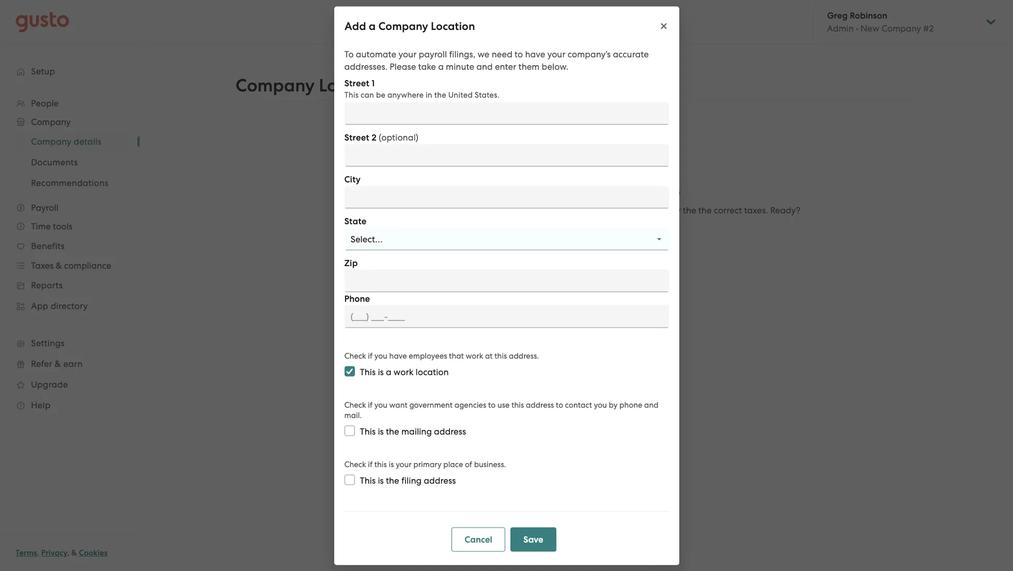 Task type: describe. For each thing, give the bounding box(es) containing it.
2 vertical spatial a
[[386, 366, 392, 377]]

location
[[416, 366, 449, 377]]

automate
[[356, 49, 396, 59]]

check for this is the mailing address
[[344, 400, 366, 409]]

to automate your payroll filings, we need to have your company's accurate addresses. please take a minute and enter them below.
[[344, 49, 649, 71]]

mail.
[[344, 410, 362, 420]]

company's
[[568, 49, 611, 59]]

this for location
[[495, 351, 507, 360]]

terms
[[16, 548, 37, 558]]

company for add a company location
[[378, 19, 428, 33]]

addresses.
[[344, 61, 388, 71]]

location
[[431, 19, 475, 33]]

business.
[[474, 459, 506, 469]]

a inside to automate your payroll filings, we need to have your company's accurate addresses. please take a minute and enter them below.
[[438, 61, 444, 71]]

want
[[389, 400, 408, 409]]

forms
[[622, 205, 645, 215]]

government
[[409, 400, 453, 409]]

you for the
[[375, 400, 388, 409]]

check if you have employees that work at this address.
[[344, 351, 539, 360]]

you for a
[[375, 351, 388, 360]]

this inside street 1 this can be anywhere in the united states.
[[344, 90, 359, 99]]

your
[[505, 181, 536, 199]]

your up please
[[399, 49, 417, 59]]

This is the mailing address checkbox
[[344, 425, 355, 436]]

1 , from the left
[[37, 548, 39, 558]]

let's
[[557, 217, 574, 228]]

so
[[508, 205, 517, 215]]

contact
[[565, 400, 592, 409]]

add for add a company location
[[344, 19, 366, 33]]

your up this is the filing address
[[396, 459, 412, 469]]

address.
[[509, 351, 539, 360]]

city
[[344, 174, 361, 184]]

pay
[[665, 205, 681, 215]]

and inside check if you want government agencies to use this address to contact you by phone and mail.
[[644, 400, 659, 409]]

address for this is the mailing address
[[434, 426, 466, 436]]

properly
[[551, 205, 585, 215]]

street for 2
[[344, 132, 369, 143]]

&
[[71, 548, 77, 558]]

is inside tell us where your company is located so we can properly file your forms and pay the the correct taxes. ready? let's start.
[[467, 205, 473, 215]]

add a company location
[[344, 19, 475, 33]]

(optional)
[[379, 132, 419, 142]]

can inside street 1 this can be anywhere in the united states.
[[361, 90, 374, 99]]

that
[[449, 351, 464, 360]]

your right the where
[[407, 205, 425, 215]]

payroll
[[419, 49, 447, 59]]

check for this is a work location
[[344, 351, 366, 360]]

agencies
[[455, 400, 486, 409]]

state
[[344, 215, 367, 226]]

ready?
[[770, 205, 801, 215]]

address for this is the filing address
[[424, 475, 456, 485]]

start.
[[576, 217, 597, 228]]

this for this is the mailing address
[[360, 426, 376, 436]]

need
[[492, 49, 513, 59]]

is up this is the filing address
[[389, 459, 394, 469]]

2
[[372, 132, 377, 143]]

and inside tell us where your company is located so we can properly file your forms and pay the the correct taxes. ready? let's start.
[[647, 205, 663, 215]]

2 , from the left
[[67, 548, 69, 558]]

use
[[498, 400, 510, 409]]

this is a work location
[[360, 366, 449, 377]]

employees
[[409, 351, 447, 360]]

street 1 this can be anywhere in the united states.
[[344, 78, 500, 99]]

this for address
[[512, 400, 524, 409]]

add for add your company addresses
[[473, 181, 502, 199]]

filings,
[[449, 49, 476, 59]]

terms link
[[16, 548, 37, 558]]

to
[[344, 49, 354, 59]]

taxes.
[[744, 205, 768, 215]]

save button
[[511, 527, 556, 551]]

the left 'mailing'
[[386, 426, 399, 436]]

of
[[465, 459, 472, 469]]

tell us where your company is located so we can properly file your forms and pay the the correct taxes. ready? let's start.
[[353, 205, 801, 228]]

the inside street 1 this can be anywhere in the united states.
[[434, 90, 446, 99]]

united
[[448, 90, 473, 99]]

take
[[418, 61, 436, 71]]

0 horizontal spatial company
[[236, 75, 315, 96]]

home image
[[16, 12, 69, 32]]

this for this is a work location
[[360, 366, 376, 377]]

them
[[519, 61, 540, 71]]

anywhere
[[388, 90, 424, 99]]

1
[[372, 78, 375, 88]]



Task type: locate. For each thing, give the bounding box(es) containing it.
1 vertical spatial add
[[473, 181, 502, 199]]

work
[[466, 351, 483, 360], [394, 366, 414, 377]]

, left privacy
[[37, 548, 39, 558]]

to
[[515, 49, 523, 59], [488, 400, 496, 409], [556, 400, 563, 409]]

check
[[344, 351, 366, 360], [344, 400, 366, 409], [344, 459, 366, 469]]

1 horizontal spatial to
[[515, 49, 523, 59]]

0 vertical spatial have
[[525, 49, 545, 59]]

0 vertical spatial add
[[344, 19, 366, 33]]

you up this is a work location
[[375, 351, 388, 360]]

and left enter
[[477, 61, 493, 71]]

0 vertical spatial we
[[478, 49, 490, 59]]

0 vertical spatial address
[[526, 400, 554, 409]]

check up this is a work location option
[[344, 351, 366, 360]]

is for this is a work location
[[378, 366, 384, 377]]

this left be
[[344, 90, 359, 99]]

to left "contact"
[[556, 400, 563, 409]]

locations
[[319, 75, 397, 96]]

terms , privacy , & cookies
[[16, 548, 108, 558]]

1 horizontal spatial have
[[525, 49, 545, 59]]

1 vertical spatial we
[[519, 205, 531, 215]]

3 if from the top
[[368, 459, 373, 469]]

correct
[[714, 205, 742, 215]]

City field
[[344, 186, 669, 208]]

zip
[[344, 257, 358, 268]]

the left "filing"
[[386, 475, 399, 485]]

have inside to automate your payroll filings, we need to have your company's accurate addresses. please take a minute and enter them below.
[[525, 49, 545, 59]]

Street 1 field
[[344, 102, 669, 125]]

we left need
[[478, 49, 490, 59]]

mailing
[[401, 426, 432, 436]]

work left at
[[466, 351, 483, 360]]

company for add your company addresses
[[540, 181, 607, 199]]

accurate
[[613, 49, 649, 59]]

you left by at the bottom right
[[594, 400, 607, 409]]

is for this is the filing address
[[378, 475, 384, 485]]

where
[[379, 205, 404, 215]]

is left "filing"
[[378, 475, 384, 485]]

this for this is the filing address
[[360, 475, 376, 485]]

if for this is the filing address
[[368, 459, 373, 469]]

0 horizontal spatial this
[[375, 459, 387, 469]]

if
[[368, 351, 373, 360], [368, 400, 373, 409], [368, 459, 373, 469]]

if up this is the filing address
[[368, 459, 373, 469]]

if inside check if you want government agencies to use this address to contact you by phone and mail.
[[368, 400, 373, 409]]

you left want
[[375, 400, 388, 409]]

minute
[[446, 61, 474, 71]]

can down 1
[[361, 90, 374, 99]]

0 vertical spatial work
[[466, 351, 483, 360]]

the right pay
[[683, 205, 696, 215]]

this is the filing address
[[360, 475, 456, 485]]

privacy link
[[41, 548, 67, 558]]

1 horizontal spatial work
[[466, 351, 483, 360]]

Zip field
[[344, 269, 669, 292]]

tell
[[353, 205, 366, 215]]

work left location
[[394, 366, 414, 377]]

addresses
[[610, 181, 681, 199]]

street 2 (optional)
[[344, 132, 419, 143]]

located
[[475, 205, 506, 215]]

0 horizontal spatial can
[[361, 90, 374, 99]]

can
[[361, 90, 374, 99], [533, 205, 549, 215]]

a up the automate
[[369, 19, 376, 33]]

have
[[525, 49, 545, 59], [389, 351, 407, 360]]

this right this is the mailing address option
[[360, 426, 376, 436]]

2 horizontal spatial company
[[540, 181, 607, 199]]

if for this is a work location
[[368, 351, 373, 360]]

check inside check if you want government agencies to use this address to contact you by phone and mail.
[[344, 400, 366, 409]]

1 horizontal spatial add
[[473, 181, 502, 199]]

phone
[[620, 400, 643, 409]]

2 horizontal spatial this
[[512, 400, 524, 409]]

this right use
[[512, 400, 524, 409]]

1 horizontal spatial this
[[495, 351, 507, 360]]

can left properly
[[533, 205, 549, 215]]

0 horizontal spatial to
[[488, 400, 496, 409]]

this right 'this is the filing address' checkbox in the bottom left of the page
[[360, 475, 376, 485]]

and left pay
[[647, 205, 663, 215]]

1 horizontal spatial we
[[519, 205, 531, 215]]

This is a work location checkbox
[[344, 366, 355, 376]]

0 horizontal spatial add
[[344, 19, 366, 33]]

0 vertical spatial this
[[495, 351, 507, 360]]

street
[[344, 78, 369, 88], [344, 132, 369, 143]]

to inside to automate your payroll filings, we need to have your company's accurate addresses. please take a minute and enter them below.
[[515, 49, 523, 59]]

1 horizontal spatial company
[[378, 19, 428, 33]]

states.
[[475, 90, 500, 99]]

we right so
[[519, 205, 531, 215]]

to up 'them'
[[515, 49, 523, 59]]

1 street from the top
[[344, 78, 369, 88]]

have up this is a work location
[[389, 351, 407, 360]]

1 vertical spatial a
[[438, 61, 444, 71]]

be
[[376, 90, 386, 99]]

0 vertical spatial can
[[361, 90, 374, 99]]

this right this is a work location option
[[360, 366, 376, 377]]

and
[[477, 61, 493, 71], [647, 205, 663, 215], [644, 400, 659, 409]]

check if you want government agencies to use this address to contact you by phone and mail.
[[344, 400, 659, 420]]

this
[[344, 90, 359, 99], [360, 366, 376, 377], [360, 426, 376, 436], [360, 475, 376, 485]]

0 horizontal spatial ,
[[37, 548, 39, 558]]

, left &
[[67, 548, 69, 558]]

0 horizontal spatial work
[[394, 366, 414, 377]]

you
[[375, 351, 388, 360], [375, 400, 388, 409], [594, 400, 607, 409]]

1 vertical spatial check
[[344, 400, 366, 409]]

add
[[344, 19, 366, 33], [473, 181, 502, 199]]

at
[[485, 351, 493, 360]]

Phone text field
[[344, 305, 669, 328]]

1 if from the top
[[368, 351, 373, 360]]

1 vertical spatial company
[[236, 75, 315, 96]]

your up below.
[[548, 49, 566, 59]]

1 vertical spatial street
[[344, 132, 369, 143]]

2 vertical spatial and
[[644, 400, 659, 409]]

to left use
[[488, 400, 496, 409]]

if for this is the mailing address
[[368, 400, 373, 409]]

1 horizontal spatial can
[[533, 205, 549, 215]]

check for this is the filing address
[[344, 459, 366, 469]]

company
[[427, 205, 465, 215]]

the right in
[[434, 90, 446, 99]]

enter
[[495, 61, 516, 71]]

primary
[[414, 459, 442, 469]]

company addresses image
[[557, 130, 596, 168]]

street inside street 1 this can be anywhere in the united states.
[[344, 78, 369, 88]]

1 vertical spatial address
[[434, 426, 466, 436]]

1 vertical spatial if
[[368, 400, 373, 409]]

0 vertical spatial a
[[369, 19, 376, 33]]

2 vertical spatial address
[[424, 475, 456, 485]]

by
[[609, 400, 618, 409]]

street left 1
[[344, 78, 369, 88]]

add company location dialog
[[334, 6, 679, 565]]

0 vertical spatial check
[[344, 351, 366, 360]]

company locations
[[236, 75, 397, 96]]

2 horizontal spatial to
[[556, 400, 563, 409]]

cookies button
[[79, 547, 108, 559]]

add up located
[[473, 181, 502, 199]]

cookies
[[79, 548, 108, 558]]

2 horizontal spatial a
[[438, 61, 444, 71]]

1 vertical spatial have
[[389, 351, 407, 360]]

and right phone
[[644, 400, 659, 409]]

This is the filing address checkbox
[[344, 474, 355, 485]]

file
[[587, 205, 599, 215]]

1 horizontal spatial a
[[386, 366, 392, 377]]

is left located
[[467, 205, 473, 215]]

have up 'them'
[[525, 49, 545, 59]]

place
[[444, 459, 463, 469]]

1 vertical spatial this
[[512, 400, 524, 409]]

1 vertical spatial and
[[647, 205, 663, 215]]

filing
[[401, 475, 422, 485]]

2 check from the top
[[344, 400, 366, 409]]

street for 1
[[344, 78, 369, 88]]

address down primary
[[424, 475, 456, 485]]

this up this is the filing address
[[375, 459, 387, 469]]

your
[[399, 49, 417, 59], [548, 49, 566, 59], [407, 205, 425, 215], [602, 205, 620, 215], [396, 459, 412, 469]]

company inside dialog
[[378, 19, 428, 33]]

2 street from the top
[[344, 132, 369, 143]]

Street 2 field
[[344, 144, 669, 166]]

address right use
[[526, 400, 554, 409]]

this is the mailing address
[[360, 426, 466, 436]]

can inside tell us where your company is located so we can properly file your forms and pay the the correct taxes. ready? let's start.
[[533, 205, 549, 215]]

is
[[467, 205, 473, 215], [378, 366, 384, 377], [378, 426, 384, 436], [389, 459, 394, 469], [378, 475, 384, 485]]

address inside check if you want government agencies to use this address to contact you by phone and mail.
[[526, 400, 554, 409]]

1 horizontal spatial ,
[[67, 548, 69, 558]]

0 horizontal spatial a
[[369, 19, 376, 33]]

is for this is the mailing address
[[378, 426, 384, 436]]

2 vertical spatial check
[[344, 459, 366, 469]]

the
[[434, 90, 446, 99], [683, 205, 696, 215], [699, 205, 712, 215], [386, 426, 399, 436], [386, 475, 399, 485]]

a right take
[[438, 61, 444, 71]]

company
[[378, 19, 428, 33], [236, 75, 315, 96], [540, 181, 607, 199]]

we inside tell us where your company is located so we can properly file your forms and pay the the correct taxes. ready? let's start.
[[519, 205, 531, 215]]

below.
[[542, 61, 569, 71]]

please
[[390, 61, 416, 71]]

0 vertical spatial company
[[378, 19, 428, 33]]

2 vertical spatial company
[[540, 181, 607, 199]]

1 vertical spatial work
[[394, 366, 414, 377]]

add inside dialog
[[344, 19, 366, 33]]

is right this is the mailing address option
[[378, 426, 384, 436]]

0 vertical spatial and
[[477, 61, 493, 71]]

check if this is your primary place of business.
[[344, 459, 506, 469]]

0 vertical spatial street
[[344, 78, 369, 88]]

a
[[369, 19, 376, 33], [438, 61, 444, 71], [386, 366, 392, 377]]

0 horizontal spatial have
[[389, 351, 407, 360]]

privacy
[[41, 548, 67, 558]]

cancel button
[[452, 527, 505, 551]]

save
[[523, 534, 544, 545]]

address
[[526, 400, 554, 409], [434, 426, 466, 436], [424, 475, 456, 485]]

add your company addresses
[[473, 181, 681, 199]]

3 check from the top
[[344, 459, 366, 469]]

check up 'this is the filing address' checkbox in the bottom left of the page
[[344, 459, 366, 469]]

and inside to automate your payroll filings, we need to have your company's accurate addresses. please take a minute and enter them below.
[[477, 61, 493, 71]]

address down government
[[434, 426, 466, 436]]

street left 2
[[344, 132, 369, 143]]

this right at
[[495, 351, 507, 360]]

this
[[495, 351, 507, 360], [512, 400, 524, 409], [375, 459, 387, 469]]

this inside check if you want government agencies to use this address to contact you by phone and mail.
[[512, 400, 524, 409]]

if up this is a work location
[[368, 351, 373, 360]]

is right this is a work location option
[[378, 366, 384, 377]]

2 if from the top
[[368, 400, 373, 409]]

if left want
[[368, 400, 373, 409]]

cancel
[[465, 534, 492, 545]]

us
[[368, 205, 377, 215]]

phone
[[344, 293, 370, 304]]

the left correct
[[699, 205, 712, 215]]

we
[[478, 49, 490, 59], [519, 205, 531, 215]]

check up mail.
[[344, 400, 366, 409]]

account menu element
[[814, 0, 998, 44]]

we inside to automate your payroll filings, we need to have your company's accurate addresses. please take a minute and enter them below.
[[478, 49, 490, 59]]

1 vertical spatial can
[[533, 205, 549, 215]]

2 vertical spatial this
[[375, 459, 387, 469]]

0 vertical spatial if
[[368, 351, 373, 360]]

,
[[37, 548, 39, 558], [67, 548, 69, 558]]

a up want
[[386, 366, 392, 377]]

1 check from the top
[[344, 351, 366, 360]]

add up to
[[344, 19, 366, 33]]

2 vertical spatial if
[[368, 459, 373, 469]]

your right file
[[602, 205, 620, 215]]

in
[[426, 90, 432, 99]]

0 horizontal spatial we
[[478, 49, 490, 59]]



Task type: vqa. For each thing, say whether or not it's contained in the screenshot.
SO
yes



